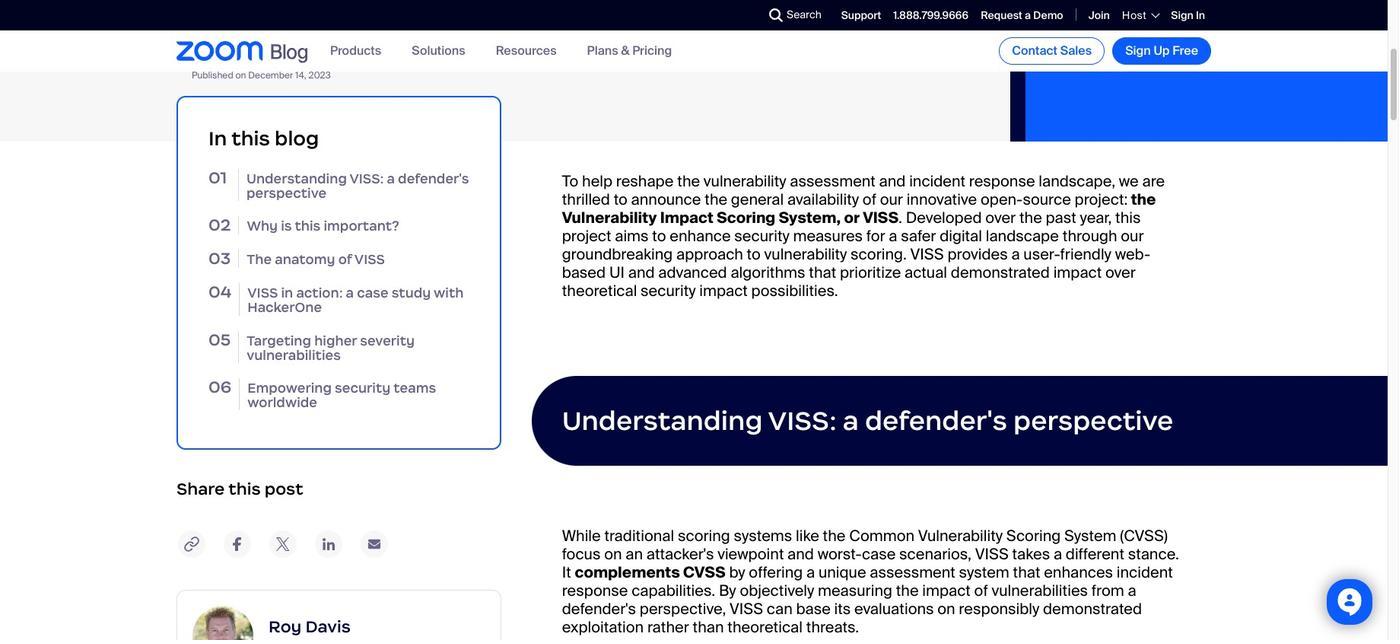 Task type: vqa. For each thing, say whether or not it's contained in the screenshot.
the Zoom associated with Join
no



Task type: describe. For each thing, give the bounding box(es) containing it.
higher
[[314, 332, 357, 349]]

1.888.799.9666 link
[[894, 8, 969, 22]]

up
[[1154, 43, 1170, 59]]

viss: for to help reshape the vulnerability assessment and incident response landscape, we are thrilled to announce the general availability of our innovative open-source project:
[[769, 404, 837, 438]]

understanding for to help reshape the vulnerability assessment and incident response landscape, we are thrilled to announce the general availability of our innovative open-source project:
[[562, 404, 763, 438]]

measures
[[794, 226, 863, 246]]

this right is
[[295, 218, 321, 235]]

for
[[867, 226, 886, 246]]

demonstrated inside the by offering a unique assessment system that enhances incident response capabilities. by objectively measuring the impact of vulnerabilities from a defender's perspective, viss can base its evaluations on responsibly demonstrated exploitation rather than theoretical threats.
[[1044, 599, 1143, 619]]

14, left products dropdown button
[[290, 58, 302, 70]]

perspective for 01
[[247, 185, 327, 202]]

traditional
[[605, 526, 675, 546]]

the inside while traditional scoring systems like the common vulnerability scoring system (cvss) focus on an attacker's viewpoint and worst-case scenarios, viss takes a different stance. it
[[823, 526, 846, 546]]

contact sales link
[[1000, 37, 1105, 65]]

updated
[[192, 58, 228, 70]]

scoring
[[678, 526, 731, 546]]

1 horizontal spatial to
[[653, 226, 666, 246]]

updated on december 14, 2023 published on december 14, 2023
[[192, 58, 331, 81]]

algorithms
[[731, 263, 806, 282]]

unique
[[819, 563, 867, 582]]

2 horizontal spatial impact
[[1054, 263, 1102, 282]]

linkedin image
[[314, 529, 344, 560]]

system,
[[779, 208, 841, 228]]

responsibly
[[959, 599, 1040, 619]]

a inside viss in action: a case study with hackerone
[[346, 285, 354, 302]]

viss in action: a case study with hackerone
[[248, 285, 464, 316]]

availability
[[788, 190, 859, 209]]

2023 left products dropdown button
[[304, 58, 326, 70]]

past
[[1046, 208, 1077, 228]]

december down logo blog.svg
[[248, 69, 293, 81]]

or
[[845, 208, 860, 228]]

resources button
[[496, 43, 557, 59]]

04
[[209, 282, 232, 302]]

takes
[[1013, 544, 1051, 564]]

read
[[237, 39, 257, 51]]

of inside the by offering a unique assessment system that enhances incident response capabilities. by objectively measuring the impact of vulnerabilities from a defender's perspective, viss can base its evaluations on responsibly demonstrated exploitation rather than theoretical threats.
[[975, 581, 989, 601]]

on inside while traditional scoring systems like the common vulnerability scoring system (cvss) focus on an attacker's viewpoint and worst-case scenarios, viss takes a different stance. it
[[605, 544, 622, 564]]

can
[[767, 599, 793, 619]]

search
[[787, 8, 822, 21]]

of inside to help reshape the vulnerability assessment and incident response landscape, we are thrilled to announce the general availability of our innovative open-source project:
[[863, 190, 877, 209]]

1 vertical spatial of
[[339, 251, 352, 268]]

perspective for to help reshape the vulnerability assessment and incident response landscape, we are thrilled to announce the general availability of our innovative open-source project:
[[1014, 404, 1174, 438]]

scenarios,
[[900, 544, 972, 564]]

perspective,
[[640, 599, 726, 619]]

0 horizontal spatial impact
[[700, 281, 748, 301]]

a inside understanding viss: a defender's perspective
[[387, 170, 395, 187]]

by
[[719, 581, 737, 601]]

host button
[[1123, 8, 1160, 22]]

on inside the by offering a unique assessment system that enhances incident response capabilities. by objectively measuring the impact of vulnerabilities from a defender's perspective, viss can base its evaluations on responsibly demonstrated exploitation rather than theoretical threats.
[[938, 599, 956, 619]]

while traditional scoring systems like the common vulnerability scoring system (cvss) focus on an attacker's viewpoint and worst-case scenarios, viss takes a different stance. it
[[562, 526, 1180, 582]]

.
[[899, 208, 903, 228]]

on down '5 min read'
[[231, 58, 241, 70]]

2023 down products
[[309, 69, 331, 81]]

case inside viss in action: a case study with hackerone
[[357, 285, 389, 302]]

web-
[[1116, 244, 1151, 264]]

thrilled
[[562, 190, 610, 209]]

sign in link
[[1172, 8, 1206, 22]]

our for this
[[1121, 226, 1145, 246]]

and inside while traditional scoring systems like the common vulnerability scoring system (cvss) focus on an attacker's viewpoint and worst-case scenarios, viss takes a different stance. it
[[788, 544, 814, 564]]

security inside empowering security teams worldwide
[[335, 380, 391, 397]]

sign up free link
[[1113, 37, 1212, 65]]

contact
[[1013, 43, 1058, 59]]

2 horizontal spatial security
[[735, 226, 790, 246]]

copy link image
[[177, 529, 207, 560]]

logo blog.svg image
[[271, 40, 308, 65]]

min
[[219, 39, 235, 51]]

plans & pricing
[[587, 43, 672, 59]]

viewpoint
[[718, 544, 784, 564]]

this left the blog
[[232, 126, 270, 151]]

assessment inside the by offering a unique assessment system that enhances incident response capabilities. by objectively measuring the impact of vulnerabilities from a defender's perspective, viss can base its evaluations on responsibly demonstrated exploitation rather than theoretical threats.
[[870, 563, 956, 582]]

possibilities.
[[752, 281, 839, 301]]

to inside to help reshape the vulnerability assessment and incident response landscape, we are thrilled to announce the general availability of our innovative open-source project:
[[614, 190, 628, 209]]

sign in
[[1172, 8, 1206, 22]]

while
[[562, 526, 601, 546]]

through
[[1063, 226, 1118, 246]]

project:
[[1075, 190, 1128, 209]]

viss: for 01
[[350, 170, 384, 187]]

why
[[247, 218, 278, 235]]

aims
[[615, 226, 649, 246]]

like
[[796, 526, 820, 546]]

its
[[835, 599, 851, 619]]

sign for sign in
[[1172, 8, 1194, 22]]

enhances
[[1045, 563, 1114, 582]]

hackerone
[[248, 299, 322, 316]]

the inside . developed over the past year, this project aims to enhance security measures for a safer digital landscape through our groundbreaking approach to vulnerability scoring. viss provides a user-friendly web- based ui and advanced algorithms that prioritize actual demonstrated impact over theoretical security impact possibilities.
[[1020, 208, 1043, 228]]

complements cvss
[[575, 563, 726, 582]]

complements
[[575, 563, 680, 582]]

our for and
[[880, 190, 904, 209]]

that inside . developed over the past year, this project aims to enhance security measures for a safer digital landscape through our groundbreaking approach to vulnerability scoring. viss provides a user-friendly web- based ui and advanced algorithms that prioritize actual demonstrated impact over theoretical security impact possibilities.
[[809, 263, 837, 282]]

actual
[[905, 263, 948, 282]]

in this blog
[[209, 126, 319, 151]]

incident inside the by offering a unique assessment system that enhances incident response capabilities. by objectively measuring the impact of vulnerabilities from a defender's perspective, viss can base its evaluations on responsibly demonstrated exploitation rather than theoretical threats.
[[1117, 563, 1174, 582]]

friendly
[[1061, 244, 1112, 264]]

scoring.
[[851, 244, 907, 264]]

response inside to help reshape the vulnerability assessment and incident response landscape, we are thrilled to announce the general availability of our innovative open-source project:
[[970, 171, 1036, 191]]

and inside . developed over the past year, this project aims to enhance security measures for a safer digital landscape through our groundbreaking approach to vulnerability scoring. viss provides a user-friendly web- based ui and advanced algorithms that prioritize actual demonstrated impact over theoretical security impact possibilities.
[[629, 263, 655, 282]]

scoring inside while traditional scoring systems like the common vulnerability scoring system (cvss) focus on an attacker's viewpoint and worst-case scenarios, viss takes a different stance. it
[[1007, 526, 1061, 546]]

innovative
[[907, 190, 978, 209]]

roy headshot image
[[193, 606, 253, 640]]

theoretical inside the by offering a unique assessment system that enhances incident response capabilities. by objectively measuring the impact of vulnerabilities from a defender's perspective, viss can base its evaluations on responsibly demonstrated exploitation rather than theoretical threats.
[[728, 617, 803, 637]]

twitter image
[[268, 529, 298, 560]]

sign up free
[[1126, 43, 1199, 59]]

. developed over the past year, this project aims to enhance security measures for a safer digital landscape through our groundbreaking approach to vulnerability scoring. viss provides a user-friendly web- based ui and advanced algorithms that prioritize actual demonstrated impact over theoretical security impact possibilities.
[[562, 208, 1151, 301]]

study
[[392, 285, 431, 302]]

provides
[[948, 244, 1008, 264]]

help
[[582, 171, 613, 191]]

why is this important?
[[247, 218, 400, 235]]

empowering security teams worldwide
[[248, 380, 436, 411]]

exploitation
[[562, 617, 644, 637]]

sales
[[1061, 43, 1092, 59]]

vulnerabilities inside targeting higher severity vulnerabilities
[[247, 347, 341, 364]]

the inside the by offering a unique assessment system that enhances incident response capabilities. by objectively measuring the impact of vulnerabilities from a defender's perspective, viss can base its evaluations on responsibly demonstrated exploitation rather than theoretical threats.
[[896, 581, 919, 601]]

is
[[281, 218, 292, 235]]

capabilities.
[[632, 581, 716, 601]]

that inside the by offering a unique assessment system that enhances incident response capabilities. by objectively measuring the impact of vulnerabilities from a defender's perspective, viss can base its evaluations on responsibly demonstrated exploitation rather than theoretical threats.
[[1014, 563, 1041, 582]]

targeting higher severity vulnerabilities
[[247, 332, 415, 364]]



Task type: locate. For each thing, give the bounding box(es) containing it.
we
[[1120, 171, 1139, 191]]

1 vertical spatial sign
[[1126, 43, 1152, 59]]

2023
[[304, 58, 326, 70], [309, 69, 331, 81]]

0 horizontal spatial vulnerabilities
[[247, 347, 341, 364]]

over down through
[[1106, 263, 1136, 282]]

vulnerability down system,
[[765, 244, 848, 264]]

2 horizontal spatial and
[[880, 171, 906, 191]]

are
[[1143, 171, 1166, 191]]

1 horizontal spatial security
[[641, 281, 696, 301]]

scoring inside 'the vulnerability impact scoring system, or viss'
[[717, 208, 776, 228]]

vulnerability inside to help reshape the vulnerability assessment and incident response landscape, we are thrilled to announce the general availability of our innovative open-source project:
[[704, 171, 787, 191]]

None search field
[[714, 3, 773, 27]]

vulnerability inside . developed over the past year, this project aims to enhance security measures for a safer digital landscape through our groundbreaking approach to vulnerability scoring. viss provides a user-friendly web- based ui and advanced algorithms that prioritize actual demonstrated impact over theoretical security impact possibilities.
[[765, 244, 848, 264]]

evaluations
[[855, 599, 934, 619]]

0 vertical spatial perspective
[[247, 185, 327, 202]]

worldwide
[[248, 394, 317, 411]]

vulnerabilities
[[247, 347, 341, 364], [992, 581, 1089, 601]]

impact down through
[[1054, 263, 1102, 282]]

groundbreaking
[[562, 244, 673, 264]]

0 vertical spatial vulnerabilities
[[247, 347, 341, 364]]

the
[[247, 251, 272, 268]]

scoring up approach
[[717, 208, 776, 228]]

this
[[232, 126, 270, 151], [1116, 208, 1142, 228], [295, 218, 321, 235], [229, 479, 261, 500]]

the right project:
[[1132, 190, 1157, 209]]

december
[[243, 58, 288, 70], [248, 69, 293, 81]]

0 horizontal spatial and
[[629, 263, 655, 282]]

empowering
[[248, 380, 332, 397]]

the
[[678, 171, 700, 191], [705, 190, 728, 209], [1132, 190, 1157, 209], [1020, 208, 1043, 228], [823, 526, 846, 546], [896, 581, 919, 601]]

advanced
[[659, 263, 727, 282]]

our up "for"
[[880, 190, 904, 209]]

demonstrated
[[951, 263, 1050, 282], [1044, 599, 1143, 619]]

1 horizontal spatial impact
[[923, 581, 971, 601]]

assessment inside to help reshape the vulnerability assessment and incident response landscape, we are thrilled to announce the general availability of our innovative open-source project:
[[790, 171, 876, 191]]

demonstrated down 'enhances'
[[1044, 599, 1143, 619]]

this right year,
[[1116, 208, 1142, 228]]

to right aims
[[653, 226, 666, 246]]

based
[[562, 263, 606, 282]]

1 vertical spatial vulnerability
[[765, 244, 848, 264]]

vulnerability inside 'the vulnerability impact scoring system, or viss'
[[562, 208, 657, 228]]

1 horizontal spatial scoring
[[1007, 526, 1061, 546]]

understanding viss: a defender's perspective for to help reshape the vulnerability assessment and incident response landscape, we are thrilled to announce the general availability of our innovative open-source project:
[[562, 404, 1174, 438]]

the up impact
[[678, 171, 700, 191]]

cvss
[[684, 563, 726, 582]]

the left past
[[1020, 208, 1043, 228]]

0 horizontal spatial case
[[357, 285, 389, 302]]

2 vertical spatial of
[[975, 581, 989, 601]]

2 vertical spatial and
[[788, 544, 814, 564]]

and left worst-
[[788, 544, 814, 564]]

theoretical down groundbreaking
[[562, 281, 637, 301]]

0 vertical spatial understanding viss: a defender's perspective
[[247, 170, 469, 202]]

response
[[970, 171, 1036, 191], [562, 581, 628, 601]]

1 vertical spatial case
[[862, 544, 896, 564]]

vulnerability up groundbreaking
[[562, 208, 657, 228]]

year,
[[1081, 208, 1112, 228]]

0 horizontal spatial scoring
[[717, 208, 776, 228]]

vulnerability
[[562, 208, 657, 228], [919, 526, 1003, 546]]

0 vertical spatial scoring
[[717, 208, 776, 228]]

offering
[[749, 563, 803, 582]]

viss inside viss in action: a case study with hackerone
[[248, 285, 278, 302]]

incident
[[910, 171, 966, 191], [1117, 563, 1174, 582]]

the vulnerability impact scoring system, or viss
[[562, 190, 1157, 228]]

understanding
[[247, 170, 347, 187], [562, 404, 763, 438]]

case up 'measuring' in the bottom right of the page
[[862, 544, 896, 564]]

1 horizontal spatial our
[[1121, 226, 1145, 246]]

to help reshape the vulnerability assessment and incident response landscape, we are thrilled to announce the general availability of our innovative open-source project:
[[562, 171, 1166, 209]]

viss inside . developed over the past year, this project aims to enhance security measures for a safer digital landscape through our groundbreaking approach to vulnerability scoring. viss provides a user-friendly web- based ui and advanced algorithms that prioritize actual demonstrated impact over theoretical security impact possibilities.
[[911, 244, 944, 264]]

0 horizontal spatial over
[[986, 208, 1016, 228]]

source
[[1023, 190, 1072, 209]]

roy
[[269, 617, 302, 637]]

reshape
[[616, 171, 674, 191]]

security right ui
[[641, 281, 696, 301]]

defender's for to help reshape the vulnerability assessment and incident response landscape, we are thrilled to announce the general availability of our innovative open-source project:
[[865, 404, 1008, 438]]

a
[[1025, 8, 1032, 22], [387, 170, 395, 187], [889, 226, 898, 246], [1012, 244, 1020, 264], [346, 285, 354, 302], [843, 404, 859, 438], [1054, 544, 1063, 564], [807, 563, 815, 582], [1128, 581, 1137, 601]]

1 horizontal spatial sign
[[1172, 8, 1194, 22]]

0 vertical spatial of
[[863, 190, 877, 209]]

impact
[[1054, 263, 1102, 282], [700, 281, 748, 301], [923, 581, 971, 601]]

incident up developed
[[910, 171, 966, 191]]

in
[[1197, 8, 1206, 22], [209, 126, 227, 151]]

0 horizontal spatial vulnerability
[[562, 208, 657, 228]]

anatomy
[[275, 251, 335, 268]]

2 horizontal spatial to
[[747, 244, 761, 264]]

the up enhance
[[705, 190, 728, 209]]

impact down scenarios,
[[923, 581, 971, 601]]

on right evaluations
[[938, 599, 956, 619]]

0 vertical spatial incident
[[910, 171, 966, 191]]

digital
[[940, 226, 983, 246]]

the right like
[[823, 526, 846, 546]]

viss down developed
[[911, 244, 944, 264]]

0 horizontal spatial incident
[[910, 171, 966, 191]]

published
[[192, 69, 233, 81]]

social sharing element
[[177, 450, 501, 575]]

defender's for 01
[[398, 170, 469, 187]]

email image
[[359, 529, 390, 560]]

on left the an
[[605, 544, 622, 564]]

viss right or
[[863, 208, 899, 228]]

0 horizontal spatial of
[[339, 251, 352, 268]]

viss inside while traditional scoring systems like the common vulnerability scoring system (cvss) focus on an attacker's viewpoint and worst-case scenarios, viss takes a different stance. it
[[976, 544, 1009, 564]]

demonstrated inside . developed over the past year, this project aims to enhance security measures for a safer digital landscape through our groundbreaking approach to vulnerability scoring. viss provides a user-friendly web- based ui and advanced algorithms that prioritize actual demonstrated impact over theoretical security impact possibilities.
[[951, 263, 1050, 282]]

sign
[[1172, 8, 1194, 22], [1126, 43, 1152, 59]]

this left post
[[229, 479, 261, 500]]

case inside while traditional scoring systems like the common vulnerability scoring system (cvss) focus on an attacker's viewpoint and worst-case scenarios, viss takes a different stance. it
[[862, 544, 896, 564]]

this inside . developed over the past year, this project aims to enhance security measures for a safer digital landscape through our groundbreaking approach to vulnerability scoring. viss provides a user-friendly web- based ui and advanced algorithms that prioritize actual demonstrated impact over theoretical security impact possibilities.
[[1116, 208, 1142, 228]]

viss left takes at bottom
[[976, 544, 1009, 564]]

by
[[730, 563, 746, 582]]

2 horizontal spatial of
[[975, 581, 989, 601]]

system
[[960, 563, 1010, 582]]

developed
[[906, 208, 982, 228]]

response up the exploitation
[[562, 581, 628, 601]]

landscape,
[[1039, 171, 1116, 191]]

open-
[[981, 190, 1023, 209]]

request
[[981, 8, 1023, 22]]

case left study
[[357, 285, 389, 302]]

1 horizontal spatial understanding viss: a defender's perspective
[[562, 404, 1174, 438]]

06
[[209, 377, 232, 397]]

theoretical inside . developed over the past year, this project aims to enhance security measures for a safer digital landscape through our groundbreaking approach to vulnerability scoring. viss provides a user-friendly web- based ui and advanced algorithms that prioritize actual demonstrated impact over theoretical security impact possibilities.
[[562, 281, 637, 301]]

the inside 'the vulnerability impact scoring system, or viss'
[[1132, 190, 1157, 209]]

our inside to help reshape the vulnerability assessment and incident response landscape, we are thrilled to announce the general availability of our innovative open-source project:
[[880, 190, 904, 209]]

1 vertical spatial understanding viss: a defender's perspective
[[562, 404, 1174, 438]]

support
[[842, 8, 882, 22]]

it
[[562, 563, 571, 582]]

2 vertical spatial defender's
[[562, 599, 636, 619]]

0 vertical spatial our
[[880, 190, 904, 209]]

assessment up or
[[790, 171, 876, 191]]

and up .
[[880, 171, 906, 191]]

1 vertical spatial response
[[562, 581, 628, 601]]

common
[[850, 526, 915, 546]]

viss left can
[[730, 599, 764, 619]]

1 horizontal spatial vulnerabilities
[[992, 581, 1089, 601]]

0 vertical spatial response
[[970, 171, 1036, 191]]

incident down (cvss)
[[1117, 563, 1174, 582]]

1 horizontal spatial and
[[788, 544, 814, 564]]

1 vertical spatial theoretical
[[728, 617, 803, 637]]

the anatomy of viss
[[247, 251, 385, 268]]

products
[[330, 43, 382, 59]]

1 vertical spatial understanding
[[562, 404, 763, 438]]

rather
[[648, 617, 689, 637]]

understanding viss: a defender's perspective for 01
[[247, 170, 469, 202]]

a inside while traditional scoring systems like the common vulnerability scoring system (cvss) focus on an attacker's viewpoint and worst-case scenarios, viss takes a different stance. it
[[1054, 544, 1063, 564]]

0 vertical spatial vulnerability
[[562, 208, 657, 228]]

that down measures
[[809, 263, 837, 282]]

vulnerability inside while traditional scoring systems like the common vulnerability scoring system (cvss) focus on an attacker's viewpoint and worst-case scenarios, viss takes a different stance. it
[[919, 526, 1003, 546]]

0 vertical spatial security
[[735, 226, 790, 246]]

0 vertical spatial viss:
[[350, 170, 384, 187]]

sign left the up
[[1126, 43, 1152, 59]]

0 vertical spatial vulnerability
[[704, 171, 787, 191]]

05
[[209, 329, 231, 350]]

than
[[693, 617, 724, 637]]

1 vertical spatial our
[[1121, 226, 1145, 246]]

to right help at the top left
[[614, 190, 628, 209]]

1 vertical spatial that
[[1014, 563, 1041, 582]]

measuring
[[818, 581, 893, 601]]

0 horizontal spatial response
[[562, 581, 628, 601]]

facebook image
[[222, 529, 253, 560]]

14, down logo blog.svg
[[295, 69, 307, 81]]

1 horizontal spatial in
[[1197, 8, 1206, 22]]

focus
[[562, 544, 601, 564]]

of
[[863, 190, 877, 209], [339, 251, 352, 268], [975, 581, 989, 601]]

0 horizontal spatial perspective
[[247, 185, 327, 202]]

targeting
[[247, 332, 311, 349]]

attacker's
[[647, 544, 714, 564]]

incident inside to help reshape the vulnerability assessment and incident response landscape, we are thrilled to announce the general availability of our innovative open-source project:
[[910, 171, 966, 191]]

request a demo link
[[981, 8, 1064, 22]]

understanding viss: a defender's perspective
[[247, 170, 469, 202], [562, 404, 1174, 438]]

1 horizontal spatial case
[[862, 544, 896, 564]]

project
[[562, 226, 612, 246]]

and inside to help reshape the vulnerability assessment and incident response landscape, we are thrilled to announce the general availability of our innovative open-source project:
[[880, 171, 906, 191]]

0 vertical spatial over
[[986, 208, 1016, 228]]

1 vertical spatial and
[[629, 263, 655, 282]]

general
[[731, 190, 784, 209]]

in up free
[[1197, 8, 1206, 22]]

1 vertical spatial in
[[209, 126, 227, 151]]

0 horizontal spatial that
[[809, 263, 837, 282]]

this inside social sharing element
[[229, 479, 261, 500]]

0 horizontal spatial defender's
[[398, 170, 469, 187]]

worst-
[[818, 544, 862, 564]]

0 horizontal spatial security
[[335, 380, 391, 397]]

1 horizontal spatial that
[[1014, 563, 1041, 582]]

defender's
[[398, 170, 469, 187], [865, 404, 1008, 438], [562, 599, 636, 619]]

1 vertical spatial defender's
[[865, 404, 1008, 438]]

1 vertical spatial security
[[641, 281, 696, 301]]

0 horizontal spatial our
[[880, 190, 904, 209]]

0 horizontal spatial understanding
[[247, 170, 347, 187]]

response up landscape
[[970, 171, 1036, 191]]

0 horizontal spatial viss:
[[350, 170, 384, 187]]

1 vertical spatial scoring
[[1007, 526, 1061, 546]]

0 vertical spatial case
[[357, 285, 389, 302]]

1 vertical spatial incident
[[1117, 563, 1174, 582]]

join
[[1089, 8, 1111, 22]]

1 horizontal spatial theoretical
[[728, 617, 803, 637]]

1 horizontal spatial of
[[863, 190, 877, 209]]

viss inside the by offering a unique assessment system that enhances incident response capabilities. by objectively measuring the impact of vulnerabilities from a defender's perspective, viss can base its evaluations on responsibly demonstrated exploitation rather than theoretical threats.
[[730, 599, 764, 619]]

viss down important?
[[355, 251, 385, 268]]

vulnerabilities up empowering
[[247, 347, 341, 364]]

our inside . developed over the past year, this project aims to enhance security measures for a safer digital landscape through our groundbreaking approach to vulnerability scoring. viss provides a user-friendly web- based ui and advanced algorithms that prioritize actual demonstrated impact over theoretical security impact possibilities.
[[1121, 226, 1145, 246]]

vulnerabilities down takes at bottom
[[992, 581, 1089, 601]]

scoring
[[717, 208, 776, 228], [1007, 526, 1061, 546]]

03
[[209, 248, 231, 269]]

that right system on the right bottom
[[1014, 563, 1041, 582]]

0 horizontal spatial sign
[[1126, 43, 1152, 59]]

2 horizontal spatial defender's
[[865, 404, 1008, 438]]

theoretical down the objectively
[[728, 617, 803, 637]]

0 horizontal spatial understanding viss: a defender's perspective
[[247, 170, 469, 202]]

1 horizontal spatial defender's
[[562, 599, 636, 619]]

share this post
[[177, 479, 303, 500]]

1 horizontal spatial response
[[970, 171, 1036, 191]]

5 min read
[[212, 39, 257, 51]]

understanding for 01
[[247, 170, 347, 187]]

1 horizontal spatial perspective
[[1014, 404, 1174, 438]]

1 vertical spatial demonstrated
[[1044, 599, 1143, 619]]

2 vertical spatial security
[[335, 380, 391, 397]]

0 vertical spatial assessment
[[790, 171, 876, 191]]

our right year,
[[1121, 226, 1145, 246]]

0 vertical spatial defender's
[[398, 170, 469, 187]]

pricing
[[633, 43, 672, 59]]

1 horizontal spatial understanding
[[562, 404, 763, 438]]

0 vertical spatial understanding
[[247, 170, 347, 187]]

1 vertical spatial vulnerability
[[919, 526, 1003, 546]]

1 vertical spatial assessment
[[870, 563, 956, 582]]

0 horizontal spatial theoretical
[[562, 281, 637, 301]]

vulnerability up impact
[[704, 171, 787, 191]]

scoring left system
[[1007, 526, 1061, 546]]

solutions button
[[412, 43, 466, 59]]

impact down approach
[[700, 281, 748, 301]]

1 horizontal spatial over
[[1106, 263, 1136, 282]]

viss:
[[350, 170, 384, 187], [769, 404, 837, 438]]

1 vertical spatial perspective
[[1014, 404, 1174, 438]]

assessment up evaluations
[[870, 563, 956, 582]]

impact inside the by offering a unique assessment system that enhances incident response capabilities. by objectively measuring the impact of vulnerabilities from a defender's perspective, viss can base its evaluations on responsibly demonstrated exploitation rather than theoretical threats.
[[923, 581, 971, 601]]

0 vertical spatial theoretical
[[562, 281, 637, 301]]

over up provides
[[986, 208, 1016, 228]]

case
[[357, 285, 389, 302], [862, 544, 896, 564]]

zoom logo image
[[177, 41, 263, 61]]

defender's inside the by offering a unique assessment system that enhances incident response capabilities. by objectively measuring the impact of vulnerabilities from a defender's perspective, viss can base its evaluations on responsibly demonstrated exploitation rather than theoretical threats.
[[562, 599, 636, 619]]

1 vertical spatial over
[[1106, 263, 1136, 282]]

and right ui
[[629, 263, 655, 282]]

viss left in
[[248, 285, 278, 302]]

search image
[[770, 8, 783, 22], [770, 8, 783, 22]]

ui
[[610, 263, 625, 282]]

vulnerabilities inside the by offering a unique assessment system that enhances incident response capabilities. by objectively measuring the impact of vulnerabilities from a defender's perspective, viss can base its evaluations on responsibly demonstrated exploitation rather than theoretical threats.
[[992, 581, 1089, 601]]

0 vertical spatial that
[[809, 263, 837, 282]]

from
[[1092, 581, 1125, 601]]

0 vertical spatial demonstrated
[[951, 263, 1050, 282]]

on right published
[[236, 69, 246, 81]]

to right approach
[[747, 244, 761, 264]]

0 horizontal spatial to
[[614, 190, 628, 209]]

0 vertical spatial sign
[[1172, 8, 1194, 22]]

enhance
[[670, 226, 731, 246]]

viss inside 'the vulnerability impact scoring system, or viss'
[[863, 208, 899, 228]]

response inside the by offering a unique assessment system that enhances incident response capabilities. by objectively measuring the impact of vulnerabilities from a defender's perspective, viss can base its evaluations on responsibly demonstrated exploitation rather than theoretical threats.
[[562, 581, 628, 601]]

security down the general
[[735, 226, 790, 246]]

0 vertical spatial in
[[1197, 8, 1206, 22]]

demo
[[1034, 8, 1064, 22]]

0 vertical spatial and
[[880, 171, 906, 191]]

in up 01
[[209, 126, 227, 151]]

1 vertical spatial viss:
[[769, 404, 837, 438]]

1 horizontal spatial incident
[[1117, 563, 1174, 582]]

1 vertical spatial vulnerabilities
[[992, 581, 1089, 601]]

0 horizontal spatial in
[[209, 126, 227, 151]]

impact
[[661, 208, 714, 228]]

vulnerability up system on the right bottom
[[919, 526, 1003, 546]]

sign up free
[[1172, 8, 1194, 22]]

the down scenarios,
[[896, 581, 919, 601]]

december down read on the left top of the page
[[243, 58, 288, 70]]

demonstrated down landscape
[[951, 263, 1050, 282]]

sign for sign up free
[[1126, 43, 1152, 59]]

1 horizontal spatial vulnerability
[[919, 526, 1003, 546]]

products button
[[330, 43, 382, 59]]

security down targeting higher severity vulnerabilities
[[335, 380, 391, 397]]

systems
[[734, 526, 793, 546]]

by offering a unique assessment system that enhances incident response capabilities. by objectively measuring the impact of vulnerabilities from a defender's perspective, viss can base its evaluations on responsibly demonstrated exploitation rather than theoretical threats.
[[562, 563, 1174, 637]]

1 horizontal spatial viss:
[[769, 404, 837, 438]]

severity
[[360, 332, 415, 349]]

5
[[212, 39, 217, 51]]



